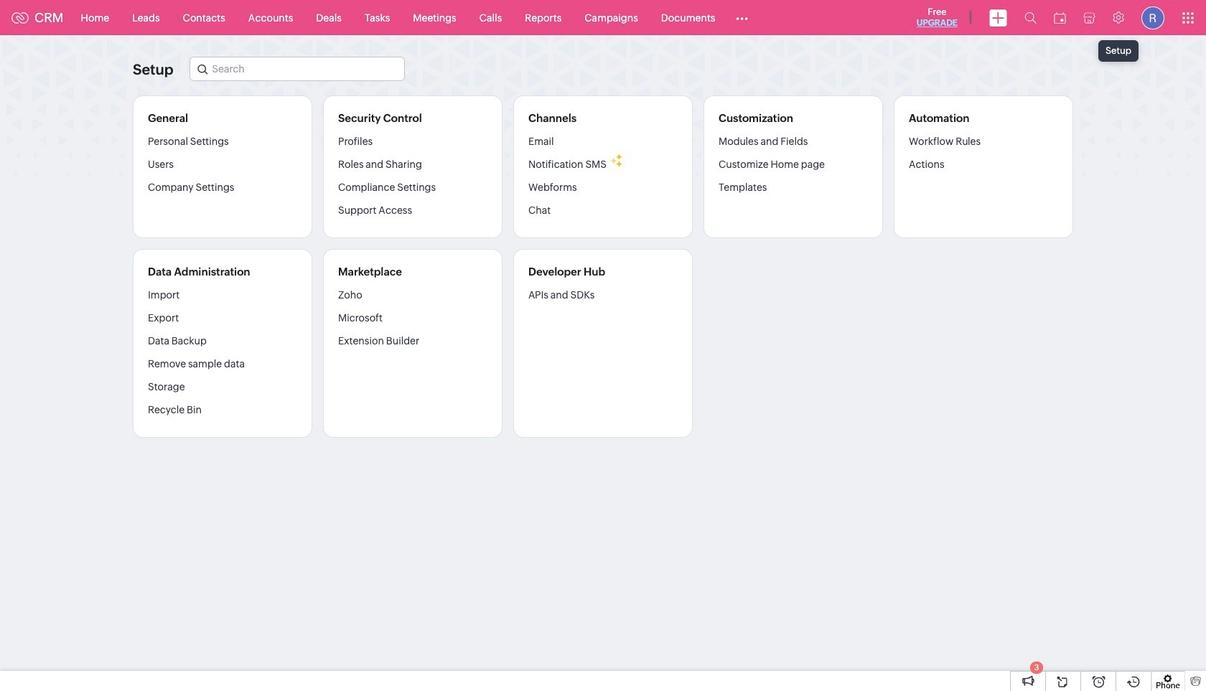 Task type: vqa. For each thing, say whether or not it's contained in the screenshot.
Create Menu element
yes



Task type: locate. For each thing, give the bounding box(es) containing it.
create menu image
[[990, 9, 1008, 26]]

create menu element
[[981, 0, 1016, 35]]

search element
[[1016, 0, 1046, 35]]

None field
[[190, 57, 405, 81]]

profile image
[[1142, 6, 1165, 29]]

profile element
[[1133, 0, 1174, 35]]



Task type: describe. For each thing, give the bounding box(es) containing it.
Search text field
[[191, 57, 405, 80]]

logo image
[[11, 12, 29, 23]]

Other Modules field
[[727, 6, 758, 29]]

calendar image
[[1054, 12, 1067, 23]]

search image
[[1025, 11, 1037, 24]]



